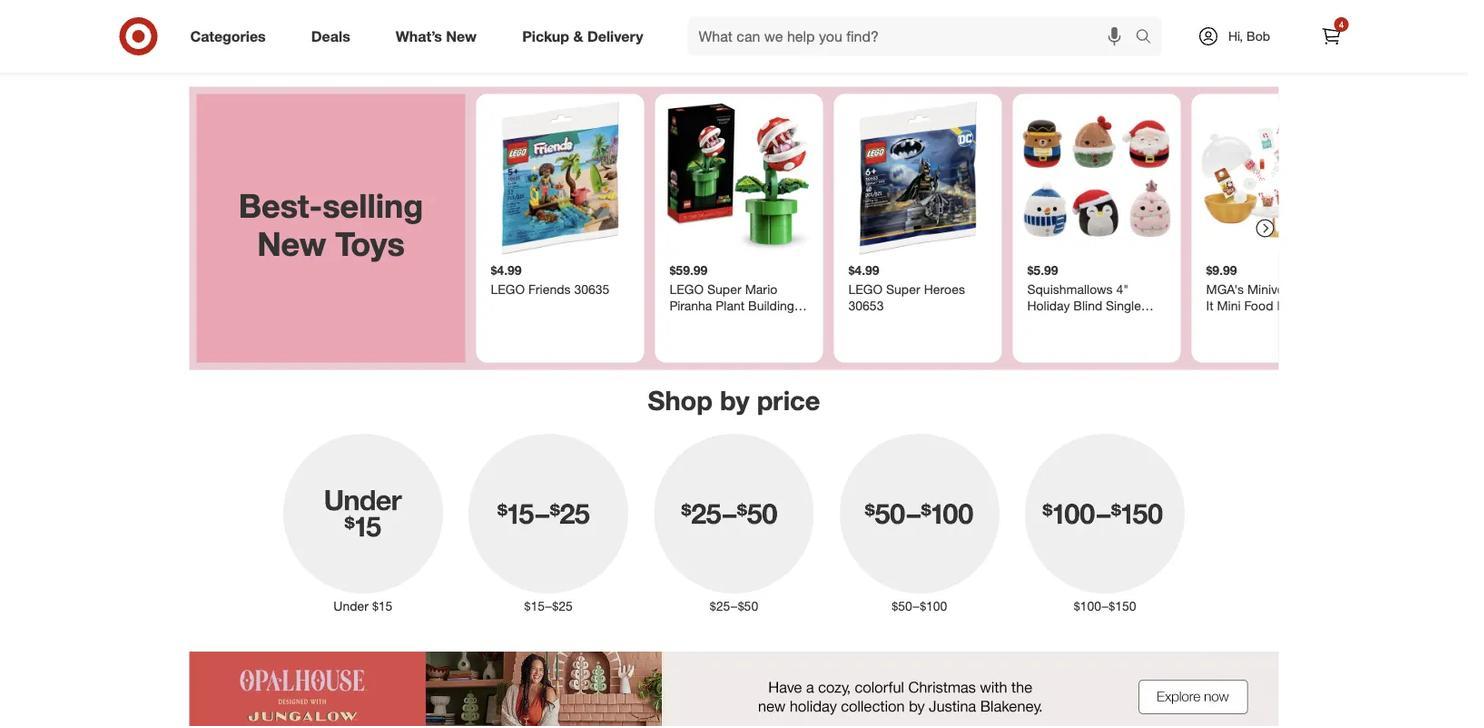 Task type: describe. For each thing, give the bounding box(es) containing it.
$5.99
[[1027, 262, 1058, 278]]

$4.99 lego friends 30635
[[491, 262, 610, 298]]

$15–$25
[[524, 598, 573, 614]]

$4.99 lego super heroes 30653
[[849, 262, 965, 313]]

advertisement region
[[189, 652, 1279, 726]]

what's new link
[[380, 16, 500, 56]]

delivery
[[587, 27, 643, 45]]

carousel region
[[189, 87, 1360, 370]]

lego for lego super heroes 30653
[[849, 282, 883, 298]]

71426
[[692, 313, 728, 329]]

mga's miniverse make it mini food holiday series 1 mini collectibles image
[[1199, 101, 1352, 255]]

lego friends 30635 image
[[484, 101, 637, 255]]

super for piranha
[[707, 282, 742, 298]]

$59.99 lego super mario piranha plant building set 71426
[[670, 262, 794, 329]]

holiday
[[1027, 298, 1070, 313]]

pickup
[[522, 27, 569, 45]]

deals
[[311, 27, 350, 45]]

what's
[[396, 27, 442, 45]]

$25–$50 link
[[641, 431, 827, 616]]

toys
[[335, 224, 405, 264]]

by
[[720, 385, 750, 417]]

capsule
[[1086, 313, 1133, 329]]

4
[[1339, 19, 1344, 30]]

11–13 years link
[[920, 0, 1105, 20]]

lego super heroes 30653 image
[[841, 101, 995, 255]]

new inside best-selling new toys
[[257, 224, 326, 264]]

30635
[[574, 282, 610, 298]]

lego super mario piranha plant building set 71426 image
[[662, 101, 816, 255]]

hi,
[[1228, 28, 1243, 44]]

hi, bob
[[1228, 28, 1270, 44]]

squishmallows 4" holiday blind single plush in a capsule image
[[1020, 101, 1174, 255]]

plush
[[1027, 313, 1059, 329]]

super for 30653
[[886, 282, 921, 298]]

in
[[1062, 313, 1072, 329]]

11–13
[[977, 2, 1013, 18]]

4"
[[1116, 282, 1129, 298]]

11–13 years
[[977, 2, 1047, 18]]

friends
[[528, 282, 571, 298]]

$5.99 squishmallows 4" holiday blind single plush in a capsule
[[1027, 262, 1141, 329]]

what's new
[[396, 27, 477, 45]]



Task type: locate. For each thing, give the bounding box(es) containing it.
1 horizontal spatial new
[[446, 27, 477, 45]]

4 link
[[1312, 16, 1352, 56]]

under $15
[[334, 598, 393, 614]]

$9.99
[[1206, 262, 1237, 278]]

shop by price
[[648, 385, 820, 417]]

new right what's
[[446, 27, 477, 45]]

pickup & delivery link
[[507, 16, 666, 56]]

price
[[757, 385, 820, 417]]

single
[[1106, 298, 1141, 313]]

new inside what's new link
[[446, 27, 477, 45]]

1 horizontal spatial lego
[[670, 282, 704, 298]]

$15
[[372, 598, 393, 614]]

lego left heroes
[[849, 282, 883, 298]]

super inside '$59.99 lego super mario piranha plant building set 71426'
[[707, 282, 742, 298]]

2 $4.99 from the left
[[849, 262, 879, 278]]

&
[[573, 27, 583, 45]]

lego for lego friends 30635
[[491, 282, 525, 298]]

lego inside $4.99 lego super heroes 30653
[[849, 282, 883, 298]]

1 horizontal spatial super
[[886, 282, 921, 298]]

$100–$150 link
[[1012, 431, 1198, 616]]

0 horizontal spatial lego
[[491, 282, 525, 298]]

2 horizontal spatial lego
[[849, 282, 883, 298]]

0 horizontal spatial new
[[257, 224, 326, 264]]

1 $4.99 from the left
[[491, 262, 522, 278]]

categories
[[190, 27, 266, 45]]

deals link
[[296, 16, 373, 56]]

super inside $4.99 lego super heroes 30653
[[886, 282, 921, 298]]

shop
[[648, 385, 713, 417]]

categories link
[[175, 16, 288, 56]]

$4.99
[[491, 262, 522, 278], [849, 262, 879, 278]]

$15–$25 link
[[456, 431, 641, 616]]

years
[[1017, 2, 1047, 18]]

3 lego from the left
[[849, 282, 883, 298]]

pickup & delivery
[[522, 27, 643, 45]]

heroes
[[924, 282, 965, 298]]

0 horizontal spatial $4.99
[[491, 262, 522, 278]]

$4.99 inside $4.99 lego super heroes 30653
[[849, 262, 879, 278]]

best-selling new toys
[[239, 186, 423, 264]]

$4.99 for $4.99 lego super heroes 30653
[[849, 262, 879, 278]]

search button
[[1127, 16, 1171, 60]]

$4.99 inside the $4.99 lego friends 30635
[[491, 262, 522, 278]]

lego inside the $4.99 lego friends 30635
[[491, 282, 525, 298]]

under
[[334, 598, 369, 614]]

2 super from the left
[[886, 282, 921, 298]]

lego left friends
[[491, 282, 525, 298]]

best-
[[239, 186, 322, 226]]

$50–$100 link
[[827, 431, 1012, 616]]

bob
[[1247, 28, 1270, 44]]

blind
[[1074, 298, 1103, 313]]

selling
[[322, 186, 423, 226]]

lego down $59.99
[[670, 282, 704, 298]]

What can we help you find? suggestions appear below search field
[[688, 16, 1140, 56]]

piranha
[[670, 298, 712, 313]]

lego inside '$59.99 lego super mario piranha plant building set 71426'
[[670, 282, 704, 298]]

$59.99
[[670, 262, 708, 278]]

$9.99 link
[[1199, 101, 1352, 356]]

0 vertical spatial new
[[446, 27, 477, 45]]

new left toys
[[257, 224, 326, 264]]

plant
[[716, 298, 745, 313]]

1 super from the left
[[707, 282, 742, 298]]

super right 30653
[[886, 282, 921, 298]]

1 lego from the left
[[491, 282, 525, 298]]

a
[[1076, 313, 1083, 329]]

1 vertical spatial new
[[257, 224, 326, 264]]

super
[[707, 282, 742, 298], [886, 282, 921, 298]]

$4.99 for $4.99 lego friends 30635
[[491, 262, 522, 278]]

2 lego from the left
[[670, 282, 704, 298]]

set
[[670, 313, 689, 329]]

$50–$100
[[892, 598, 947, 614]]

super up 71426 in the top left of the page
[[707, 282, 742, 298]]

new
[[446, 27, 477, 45], [257, 224, 326, 264]]

$25–$50
[[710, 598, 758, 614]]

1 horizontal spatial $4.99
[[849, 262, 879, 278]]

mario
[[745, 282, 778, 298]]

lego
[[491, 282, 525, 298], [670, 282, 704, 298], [849, 282, 883, 298]]

lego for lego super mario piranha plant building set 71426
[[670, 282, 704, 298]]

under $15 link
[[270, 431, 456, 616]]

0 horizontal spatial super
[[707, 282, 742, 298]]

squishmallows
[[1027, 282, 1113, 298]]

building
[[748, 298, 794, 313]]

$100–$150
[[1074, 598, 1136, 614]]

search
[[1127, 29, 1171, 47]]

30653
[[849, 298, 884, 313]]



Task type: vqa. For each thing, say whether or not it's contained in the screenshot.
rightmost Pick
no



